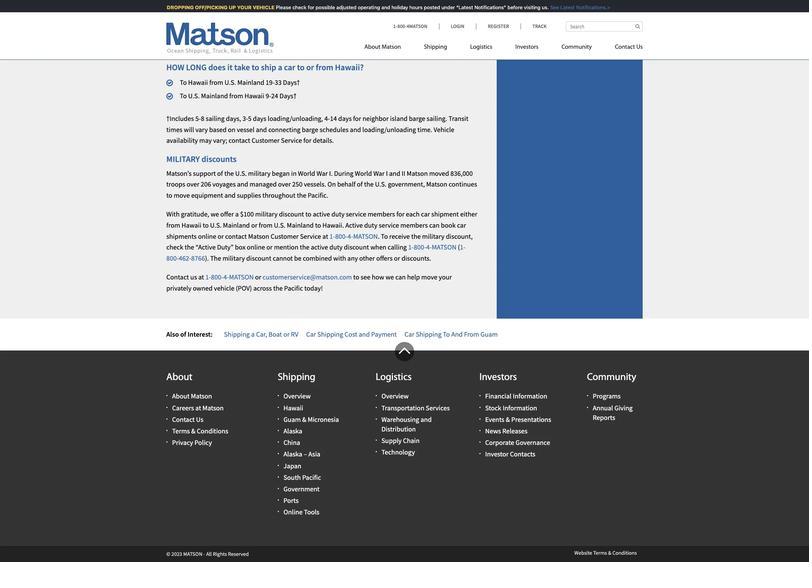Task type: locate. For each thing, give the bounding box(es) containing it.
support
[[193, 169, 216, 178]]

delivered
[[216, 33, 242, 42]]

check
[[288, 4, 302, 10], [166, 243, 183, 252]]

1 vertical spatial terms
[[593, 550, 607, 556]]

news
[[485, 427, 501, 436]]

about inside top menu navigation
[[364, 44, 380, 50]]

connecting
[[268, 125, 300, 134]]

1 vertical spatial contact us link
[[172, 415, 203, 424]]

began
[[272, 169, 290, 178]]

us
[[636, 44, 643, 50], [196, 415, 203, 424]]

days right 24
[[280, 91, 293, 100]]

service down you
[[381, 33, 402, 42]]

0 vertical spatial terms
[[172, 427, 190, 436]]

1 vertical spatial your
[[439, 273, 452, 282]]

1 horizontal spatial have
[[312, 22, 326, 31]]

corporate governance link
[[485, 438, 550, 447]]

we
[[211, 210, 219, 219], [386, 273, 394, 282]]

4-
[[324, 114, 330, 123], [348, 232, 353, 241], [426, 243, 432, 252], [224, 273, 229, 282]]

1 vertical spatial barge
[[302, 125, 318, 134]]

0 vertical spatial vehicle
[[258, 33, 279, 42]]

vary
[[195, 125, 208, 134]]

contact up box
[[225, 232, 247, 241]]

800- inside '1- 800-462-8766'
[[166, 254, 179, 263]]

car right ship
[[284, 62, 295, 73]]

to
[[180, 78, 187, 87], [180, 91, 187, 100], [381, 232, 388, 241], [443, 330, 450, 339]]

over down began
[[278, 180, 291, 189]]

overview link up transportation
[[381, 392, 409, 401]]

discount down 1-800-4-matson
[[344, 243, 369, 252]]

1 overview from the left
[[284, 392, 311, 401]]

and up supplies
[[237, 180, 248, 189]]

car
[[284, 62, 295, 73], [421, 210, 430, 219], [457, 221, 466, 230]]

footer
[[0, 342, 809, 562]]

matson up careers at matson link on the left of page
[[191, 392, 212, 401]]

discount down 'throughout'
[[279, 210, 304, 219]]

2 vertical spatial of
[[180, 330, 186, 339]]

booking
[[443, 22, 467, 31]]

china
[[284, 438, 300, 447]]

shipping inside top menu navigation
[[424, 44, 447, 50]]

1-800-4-matson (
[[408, 243, 460, 252]]

† for to hawaii from u.s. mainland 19-33 days †
[[297, 78, 300, 87]]

can inside to see how we can help move your privately owned vehicle (pov) across the pacific today!
[[395, 273, 406, 282]]

active
[[313, 210, 330, 219], [311, 243, 328, 252]]

shipping
[[424, 44, 447, 50], [224, 330, 250, 339], [317, 330, 343, 339], [416, 330, 442, 339], [278, 373, 315, 383]]

at inside with gratitude, we offer a $100 military discount to active duty service members for each car shipment either from hawaii to u.s. mainland or from u.s. mainland to hawaii. active duty service members can book car shipments online or contact matson customer service at
[[322, 232, 328, 241]]

notifications"
[[470, 4, 502, 10]]

customer up mention
[[271, 232, 299, 241]]

or down $100
[[251, 221, 257, 230]]

days for to hawaii from u.s. mainland 19-33 days
[[283, 78, 297, 87]]

discount up contact us at 1-800-4-matson or customerservice@matson.com
[[246, 254, 271, 263]]

you
[[383, 22, 394, 31]]

about matson link up careers at matson link on the left of page
[[172, 392, 212, 401]]

service inside †includes 5-8 sailing days, 3-5 days loading/unloading, 4-14 days for neighbor island barge sailing. transit times will vary based on vessel and connecting barge schedules and loading/unloading time. vehicle availability may vary; contact customer service for details.
[[281, 136, 302, 145]]

2 vertical spatial contact
[[225, 232, 247, 241]]

shipping inside footer
[[278, 373, 315, 383]]

voyages
[[212, 180, 236, 189]]

community inside footer
[[587, 373, 636, 383]]

1 vertical spatial 1-800-4-matson link
[[408, 243, 456, 252]]

car,
[[256, 330, 267, 339]]

a right offer
[[235, 210, 239, 219]]

over left 206 on the top left
[[187, 180, 199, 189]]

1 horizontal spatial move
[[421, 273, 437, 282]]

†includes
[[166, 114, 194, 123]]

guam up alaska link
[[284, 415, 301, 424]]

not
[[194, 33, 204, 42]]

contact us link down search image
[[603, 40, 643, 56]]

shipments
[[187, 22, 217, 31], [166, 232, 197, 241]]

1-800-4-matson link up discounts.
[[408, 243, 456, 252]]

matson left (
[[432, 243, 456, 252]]

days
[[283, 78, 297, 87], [280, 91, 293, 100]]

operating
[[353, 4, 376, 10]]

can left "book"
[[429, 221, 440, 230]]

2 vertical spatial car
[[457, 221, 466, 230]]

online up "active
[[198, 232, 216, 241]]

terms
[[172, 427, 190, 436], [593, 550, 607, 556]]

1- inside '1- 800-462-8766'
[[460, 243, 465, 252]]

adjusted
[[332, 4, 352, 10]]

0 horizontal spatial members
[[368, 210, 395, 219]]

backtop image
[[395, 342, 414, 362]]

800- left an
[[397, 23, 407, 30]]

a left car,
[[251, 330, 255, 339]]

0 horizontal spatial move
[[174, 191, 190, 200]]

2 vertical spatial discount
[[246, 254, 271, 263]]

0 vertical spatial 1-800-4-matson link
[[330, 232, 378, 241]]

today!
[[304, 284, 323, 293]]

customer inside †includes 5-8 sailing days, 3-5 days loading/unloading, 4-14 days for neighbor island barge sailing. transit times will vary based on vessel and connecting barge schedules and loading/unloading time. vehicle availability may vary; contact customer service for details.
[[252, 136, 280, 145]]

& inside about matson careers at matson contact us terms & conditions privacy policy
[[191, 427, 195, 436]]

800- for 1-800-4-matson
[[335, 232, 348, 241]]

financial
[[485, 392, 511, 401]]

2 overview from the left
[[381, 392, 409, 401]]

military inside with gratitude, we offer a $100 military discount to active duty service members for each car shipment either from hawaii to u.s. mainland or from u.s. mainland to hawaii. active duty service members can book car shipments online or contact matson customer service at
[[255, 210, 278, 219]]

1 horizontal spatial 1-800-4-matson link
[[330, 232, 378, 241]]

0 horizontal spatial your
[[244, 33, 257, 42]]

1- for 1- 800-462-8766
[[460, 243, 465, 252]]

1 horizontal spatial days
[[338, 114, 352, 123]]

hawaii
[[242, 22, 262, 31], [188, 78, 208, 87], [245, 91, 264, 100], [182, 221, 201, 230], [284, 404, 303, 412]]

0 horizontal spatial guam
[[284, 415, 301, 424]]

1 vertical spatial conditions
[[612, 550, 637, 556]]

0 horizontal spatial contact us link
[[172, 415, 203, 424]]

0 horizontal spatial 1-800-4-matson link
[[205, 273, 254, 282]]

0 vertical spatial online
[[198, 232, 216, 241]]

members
[[368, 210, 395, 219], [400, 221, 428, 230]]

2 horizontal spatial of
[[357, 180, 363, 189]]

2 horizontal spatial a
[[278, 62, 282, 73]]

1 horizontal spatial discount
[[279, 210, 304, 219]]

1- 800-462-8766
[[166, 243, 465, 263]]

contact for contact us
[[615, 44, 635, 50]]

overview for hawaii
[[284, 392, 311, 401]]

800- for 1-800-4-matson (
[[414, 243, 426, 252]]

or left mention
[[266, 243, 273, 252]]

0 vertical spatial a
[[278, 62, 282, 73]]

your
[[233, 4, 247, 10]]

can left help
[[395, 273, 406, 282]]

hawaii up the 'guam & micronesia' link at the bottom of the page
[[284, 404, 303, 412]]

† right 24
[[293, 91, 297, 100]]

1 horizontal spatial †
[[297, 78, 300, 87]]

1 vertical spatial us
[[196, 415, 203, 424]]

1 vertical spatial members
[[400, 221, 428, 230]]

4- inside †includes 5-8 sailing days, 3-5 days loading/unloading, 4-14 days for neighbor island barge sailing. transit times will vary based on vessel and connecting barge schedules and loading/unloading time. vehicle availability may vary; contact customer service for details.
[[324, 114, 330, 123]]

have up 'further'
[[179, 33, 193, 42]]

hawaii inside overview hawaii guam & micronesia alaska china alaska – asia japan south pacific government ports online tools
[[284, 404, 303, 412]]

investors down track link at right top
[[515, 44, 538, 50]]

based
[[209, 125, 227, 134]]

community down search 'search field'
[[562, 44, 592, 50]]

other
[[359, 254, 375, 263]]

0 vertical spatial guam
[[481, 330, 498, 339]]

duty right active
[[364, 221, 377, 230]]

online inside . to receive the military discount, check the "active duty" box online or mention the active duty discount when calling
[[247, 243, 265, 252]]

1 vertical spatial matson
[[432, 243, 456, 252]]

0 horizontal spatial overview
[[284, 392, 311, 401]]

guam right from
[[481, 330, 498, 339]]

0 horizontal spatial a
[[235, 210, 239, 219]]

the
[[210, 254, 221, 263]]

†
[[297, 78, 300, 87], [293, 91, 297, 100]]

800- for 1-800-4matson
[[397, 23, 407, 30]]

investors
[[515, 44, 538, 50], [479, 373, 517, 383]]

1 horizontal spatial terms
[[593, 550, 607, 556]]

investors up financial
[[479, 373, 517, 383]]

a right ship
[[278, 62, 282, 73]]

0 vertical spatial us
[[636, 44, 643, 50]]

800- up owned
[[211, 273, 224, 282]]

neighbor
[[363, 114, 389, 123]]

military up 1-800-4-matson (
[[422, 232, 444, 241]]

250
[[292, 180, 303, 189]]

4- down active
[[348, 232, 353, 241]]

world right during
[[355, 169, 372, 178]]

barge up details.
[[302, 125, 318, 134]]

pacific inside to see how we can help move your privately owned vehicle (pov) across the pacific today!
[[284, 284, 303, 293]]

2 war from the left
[[373, 169, 385, 178]]

0 vertical spatial customer
[[352, 33, 380, 42]]

1 horizontal spatial your
[[439, 273, 452, 282]]

micronesia
[[308, 415, 339, 424]]

1-800-4-matson link
[[330, 232, 378, 241], [408, 243, 456, 252], [205, 273, 254, 282]]

vehicle down through
[[258, 33, 279, 42]]

register link
[[476, 23, 521, 30]]

terms inside about matson careers at matson contact us terms & conditions privacy policy
[[172, 427, 190, 436]]

2 horizontal spatial matson
[[432, 243, 456, 252]]

discount
[[279, 210, 304, 219], [344, 243, 369, 252], [246, 254, 271, 263]]

to inside to see how we can help move your privately owned vehicle (pov) across the pacific today!
[[353, 273, 359, 282]]

about matson link for careers at matson link on the left of page
[[172, 392, 212, 401]]

world
[[298, 169, 315, 178], [355, 169, 372, 178]]

overview up transportation
[[381, 392, 409, 401]]

or down please
[[306, 62, 314, 73]]

1 vertical spatial active
[[311, 243, 328, 252]]

shipping left and on the bottom right of the page
[[416, 330, 442, 339]]

vehicle inside **auto shipments to/from hawaii through tacoma have been suspended. if you have an existing booking and have not yet delivered your vehicle to us, please contact our customer service center at for further information.**
[[258, 33, 279, 42]]

1 vertical spatial community
[[587, 373, 636, 383]]

or
[[306, 62, 314, 73], [251, 221, 257, 230], [218, 232, 224, 241], [266, 243, 273, 252], [394, 254, 400, 263], [255, 273, 261, 282], [283, 330, 290, 339]]

active inside with gratitude, we offer a $100 military discount to active duty service members for each car shipment either from hawaii to u.s. mainland or from u.s. mainland to hawaii. active duty service members can book car shipments online or contact matson customer service at
[[313, 210, 330, 219]]

about inside about matson careers at matson contact us terms & conditions privacy policy
[[172, 392, 190, 401]]

1 vertical spatial service
[[281, 136, 302, 145]]

0 horizontal spatial days
[[253, 114, 266, 123]]

1 horizontal spatial car
[[405, 330, 414, 339]]

1-
[[393, 23, 397, 30], [330, 232, 335, 241], [408, 243, 414, 252], [460, 243, 465, 252], [205, 273, 211, 282]]

ship
[[261, 62, 276, 73]]

japan
[[284, 462, 301, 470]]

0 vertical spatial investors
[[515, 44, 538, 50]]

to right .
[[381, 232, 388, 241]]

shipping down existing
[[424, 44, 447, 50]]

1 vertical spatial information
[[503, 404, 537, 412]]

will
[[184, 125, 194, 134]]

contact inside top menu navigation
[[615, 44, 635, 50]]

0 vertical spatial of
[[217, 169, 223, 178]]

1 horizontal spatial of
[[217, 169, 223, 178]]

1 vertical spatial check
[[166, 243, 183, 252]]

hawaii.
[[322, 221, 344, 230]]

about for about
[[166, 373, 192, 383]]

0 vertical spatial †
[[297, 78, 300, 87]]

u.s. up mention
[[274, 221, 285, 230]]

about for about matson
[[364, 44, 380, 50]]

online inside with gratitude, we offer a $100 military discount to active duty service members for each car shipment either from hawaii to u.s. mainland or from u.s. mainland to hawaii. active duty service members can book car shipments online or contact matson customer service at
[[198, 232, 216, 241]]

community
[[562, 44, 592, 50], [587, 373, 636, 383]]

receive
[[389, 232, 410, 241]]

1 vertical spatial alaska
[[284, 450, 302, 459]]

have left been
[[312, 22, 326, 31]]

0 vertical spatial community
[[562, 44, 592, 50]]

pacific inside overview hawaii guam & micronesia alaska china alaska – asia japan south pacific government ports online tools
[[302, 473, 321, 482]]

distribution
[[381, 425, 416, 434]]

overview link up hawaii link
[[284, 392, 311, 401]]

about
[[364, 44, 380, 50], [166, 373, 192, 383], [172, 392, 190, 401]]

service down connecting
[[281, 136, 302, 145]]

contact up privately
[[166, 273, 189, 282]]

1 vertical spatial duty
[[364, 221, 377, 230]]

terms right website
[[593, 550, 607, 556]]

800- up discounts.
[[414, 243, 426, 252]]

blue matson logo with ocean, shipping, truck, rail and logistics written beneath it. image
[[166, 23, 274, 54]]

it
[[227, 62, 233, 73]]

service
[[381, 33, 402, 42], [281, 136, 302, 145], [300, 232, 321, 241]]

matson's support of the u.s. military began in world war i. during world war i and ii matson moved 836,000 troops over 206 voyages and managed over 250 vessels. on behalf of the u.s. government, matson continues to move equipment and supplies throughout the pacific.
[[166, 169, 477, 200]]

contact inside †includes 5-8 sailing days, 3-5 days loading/unloading, 4-14 days for neighbor island barge sailing. transit times will vary based on vessel and connecting barge schedules and loading/unloading time. vehicle availability may vary; contact customer service for details.
[[229, 136, 250, 145]]

section
[[487, 0, 652, 319]]

at inside about matson careers at matson contact us terms & conditions privacy policy
[[195, 404, 201, 412]]

pacific up government link
[[302, 473, 321, 482]]

0 vertical spatial information
[[513, 392, 547, 401]]

0 vertical spatial service
[[381, 33, 402, 42]]

1 car from the left
[[306, 330, 316, 339]]

1-800-4-matson link up (pov)
[[205, 273, 254, 282]]

corporate
[[485, 438, 514, 447]]

us inside top menu navigation
[[636, 44, 643, 50]]

0 horizontal spatial can
[[395, 273, 406, 282]]

1 vertical spatial online
[[247, 243, 265, 252]]

2 horizontal spatial 1-800-4-matson link
[[408, 243, 456, 252]]

1 vertical spatial a
[[235, 210, 239, 219]]

shipments up 462-
[[166, 232, 197, 241]]

investors inside footer
[[479, 373, 517, 383]]

0 vertical spatial conditions
[[197, 427, 228, 436]]

shipments inside with gratitude, we offer a $100 military discount to active duty service members for each car shipment either from hawaii to u.s. mainland or from u.s. mainland to hawaii. active duty service members can book car shipments online or contact matson customer service at
[[166, 232, 197, 241]]

0 vertical spatial days
[[283, 78, 297, 87]]

1 vertical spatial move
[[421, 273, 437, 282]]

asia
[[308, 450, 320, 459]]

vehicle inside to see how we can help move your privately owned vehicle (pov) across the pacific today!
[[214, 284, 234, 293]]

& up the news releases link
[[506, 415, 510, 424]]

see latest notifications.> link
[[544, 4, 606, 10]]

active inside . to receive the military discount, check the "active duty" box online or mention the active duty discount when calling
[[311, 243, 328, 252]]

2 vertical spatial duty
[[329, 243, 343, 252]]

u.s. down it
[[225, 78, 236, 87]]

None search field
[[566, 22, 643, 32]]

overview
[[284, 392, 311, 401], [381, 392, 409, 401]]

guam & micronesia link
[[284, 415, 339, 424]]

0 vertical spatial logistics
[[470, 44, 492, 50]]

0 vertical spatial car
[[284, 62, 295, 73]]

1 days from the left
[[253, 114, 266, 123]]

matson for 1-800-4-matson (
[[432, 243, 456, 252]]

duty inside . to receive the military discount, check the "active duty" box online or mention the active duty discount when calling
[[329, 243, 343, 252]]

0 vertical spatial duty
[[331, 210, 345, 219]]

1 alaska from the top
[[284, 427, 302, 436]]

contact us link down careers
[[172, 415, 203, 424]]

1 overview link from the left
[[284, 392, 311, 401]]

contact down been
[[317, 33, 339, 42]]

overview inside overview hawaii guam & micronesia alaska china alaska – asia japan south pacific government ports online tools
[[284, 392, 311, 401]]

1 vertical spatial can
[[395, 273, 406, 282]]

0 horizontal spatial over
[[187, 180, 199, 189]]

have
[[312, 22, 326, 31], [395, 22, 409, 31], [179, 33, 193, 42]]

0 vertical spatial discount
[[279, 210, 304, 219]]

2 vertical spatial matson
[[229, 273, 254, 282]]

matson up (pov)
[[229, 273, 254, 282]]

2 vertical spatial a
[[251, 330, 255, 339]]

we inside to see how we can help move your privately owned vehicle (pov) across the pacific today!
[[386, 273, 394, 282]]

to inside . to receive the military discount, check the "active duty" box online or mention the active duty discount when calling
[[381, 232, 388, 241]]

and inside overview transportation services warehousing and distribution supply chain technology
[[421, 415, 432, 424]]

1 horizontal spatial logistics
[[470, 44, 492, 50]]

0 horizontal spatial vehicle
[[214, 284, 234, 293]]

privacy
[[172, 438, 193, 447]]

0 vertical spatial can
[[429, 221, 440, 230]]

1 horizontal spatial vehicle
[[258, 33, 279, 42]]

1 vertical spatial pacific
[[302, 473, 321, 482]]

24
[[271, 91, 278, 100]]

car up backtop 'image'
[[405, 330, 414, 339]]

customer down suspended.
[[352, 33, 380, 42]]

matson down moved
[[426, 180, 447, 189]]

0 horizontal spatial check
[[166, 243, 183, 252]]

1 horizontal spatial we
[[386, 273, 394, 282]]

us up terms & conditions "link"
[[196, 415, 203, 424]]

the inside to see how we can help move your privately owned vehicle (pov) across the pacific today!
[[273, 284, 283, 293]]

south pacific link
[[284, 473, 321, 482]]

active up hawaii.
[[313, 210, 330, 219]]

1 horizontal spatial about matson link
[[364, 40, 412, 56]]

i.
[[329, 169, 333, 178]]

alaska up japan link
[[284, 450, 302, 459]]

836,000
[[450, 169, 473, 178]]

1 vertical spatial shipments
[[166, 232, 197, 241]]

overview inside overview transportation services warehousing and distribution supply chain technology
[[381, 392, 409, 401]]

1 vertical spatial contact
[[229, 136, 250, 145]]

cannot
[[273, 254, 293, 263]]

at inside **auto shipments to/from hawaii through tacoma have been suspended. if you have an existing booking and have not yet delivered your vehicle to us, please contact our customer service center at for further information.**
[[424, 33, 430, 42]]

1 vertical spatial customer
[[252, 136, 280, 145]]

2 vertical spatial 1-800-4-matson link
[[205, 273, 254, 282]]

and inside **auto shipments to/from hawaii through tacoma have been suspended. if you have an existing booking and have not yet delivered your vehicle to us, please contact our customer service center at for further information.**
[[166, 33, 177, 42]]

we inside with gratitude, we offer a $100 military discount to active duty service members for each car shipment either from hawaii to u.s. mainland or from u.s. mainland to hawaii. active duty service members can book car shipments online or contact matson customer service at
[[211, 210, 219, 219]]

take
[[234, 62, 250, 73]]

logistics down register link
[[470, 44, 492, 50]]

vehicle
[[258, 33, 279, 42], [214, 284, 234, 293]]

0 horizontal spatial car
[[306, 330, 316, 339]]

about matson link for "shipping" link
[[364, 40, 412, 56]]

each
[[406, 210, 420, 219]]

stock
[[485, 404, 501, 412]]

a inside with gratitude, we offer a $100 military discount to active duty service members for each car shipment either from hawaii to u.s. mainland or from u.s. mainland to hawaii. active duty service members can book car shipments online or contact matson customer service at
[[235, 210, 239, 219]]

0 vertical spatial your
[[244, 33, 257, 42]]

1 vertical spatial of
[[357, 180, 363, 189]]

community up programs
[[587, 373, 636, 383]]

0 horizontal spatial war
[[317, 169, 328, 178]]

move inside to see how we can help move your privately owned vehicle (pov) across the pacific today!
[[421, 273, 437, 282]]

supply
[[381, 437, 402, 445]]

i
[[386, 169, 388, 178]]

move inside matson's support of the u.s. military began in world war i. during world war i and ii matson moved 836,000 troops over 206 voyages and managed over 250 vessels. on behalf of the u.s. government, matson continues to move equipment and supplies throughout the pacific.
[[174, 191, 190, 200]]

0 horizontal spatial of
[[180, 330, 186, 339]]

1-800-4matson link
[[393, 23, 439, 30]]

2 overview link from the left
[[381, 392, 409, 401]]

offers
[[376, 254, 393, 263]]

1- for 1-800-4-matson
[[330, 232, 335, 241]]

car up discount,
[[457, 221, 466, 230]]

to up †includes
[[180, 91, 187, 100]]

overview for transportation
[[381, 392, 409, 401]]

war left i.
[[317, 169, 328, 178]]

investors inside top menu navigation
[[515, 44, 538, 50]]

supply chain link
[[381, 437, 420, 445]]

0 vertical spatial check
[[288, 4, 302, 10]]

and right the schedules
[[350, 125, 361, 134]]

2 car from the left
[[405, 330, 414, 339]]

duty up with
[[329, 243, 343, 252]]

guam inside overview hawaii guam & micronesia alaska china alaska – asia japan south pacific government ports online tools
[[284, 415, 301, 424]]

1 horizontal spatial overview link
[[381, 392, 409, 401]]

to down troops on the top
[[166, 191, 172, 200]]

community link
[[550, 40, 603, 56]]

been
[[327, 22, 342, 31]]

over
[[187, 180, 199, 189], [278, 180, 291, 189]]

0 vertical spatial about
[[364, 44, 380, 50]]

overview link for logistics
[[381, 392, 409, 401]]

0 horizontal spatial matson
[[229, 273, 254, 282]]

from left hawaii?
[[316, 62, 333, 73]]

days right 33
[[283, 78, 297, 87]]

check inside . to receive the military discount, check the "active duty" box online or mention the active duty discount when calling
[[166, 243, 183, 252]]

for inside **auto shipments to/from hawaii through tacoma have been suspended. if you have an existing booking and have not yet delivered your vehicle to us, please contact our customer service center at for further information.**
[[166, 44, 174, 53]]



Task type: describe. For each thing, give the bounding box(es) containing it.
to down "how"
[[180, 78, 187, 87]]

how
[[166, 62, 184, 73]]

check for for
[[288, 4, 302, 10]]

1 horizontal spatial car
[[421, 210, 430, 219]]

contact for contact us at 1-800-4-matson or customerservice@matson.com
[[166, 273, 189, 282]]

1 over from the left
[[187, 180, 199, 189]]

giving
[[614, 404, 633, 412]]

transportation services link
[[381, 404, 450, 412]]

footer containing about
[[0, 342, 809, 562]]

overview link for shipping
[[284, 392, 311, 401]]

to down gratitude,
[[203, 221, 209, 230]]

see
[[361, 273, 370, 282]]

to down please
[[297, 62, 305, 73]]

from down with in the top left of the page
[[166, 221, 180, 230]]

vary;
[[213, 136, 227, 145]]

search image
[[635, 24, 640, 29]]

logistics inside footer
[[376, 373, 412, 383]]

annual giving reports link
[[593, 404, 633, 422]]

or up duty"
[[218, 232, 224, 241]]

1 world from the left
[[298, 169, 315, 178]]

† for to u.s. mainland from hawaii 9-24 days †
[[293, 91, 297, 100]]

1 war from the left
[[317, 169, 328, 178]]

military inside . to receive the military discount, check the "active duty" box online or mention the active duty discount when calling
[[422, 232, 444, 241]]

military inside matson's support of the u.s. military began in world war i. during world war i and ii matson moved 836,000 troops over 206 voyages and managed over 250 vessels. on behalf of the u.s. government, matson continues to move equipment and supplies throughout the pacific.
[[248, 169, 270, 178]]

0 horizontal spatial barge
[[302, 125, 318, 134]]

and left holiday
[[377, 4, 386, 10]]

hawaii down the long
[[188, 78, 208, 87]]

to down pacific.
[[305, 210, 311, 219]]

0 horizontal spatial car
[[284, 62, 295, 73]]

u.s. up voyages
[[235, 169, 247, 178]]

and down voyages
[[224, 191, 236, 200]]

from down 'to hawaii from u.s. mainland 19-33 days †'
[[229, 91, 243, 100]]

may
[[199, 136, 212, 145]]

through
[[263, 22, 287, 31]]

your inside to see how we can help move your privately owned vehicle (pov) across the pacific today!
[[439, 273, 452, 282]]

0 horizontal spatial discount
[[246, 254, 271, 263]]

discount,
[[446, 232, 473, 241]]

the up be
[[300, 243, 309, 252]]

south
[[284, 473, 301, 482]]

car shipping cost and payment
[[306, 330, 397, 339]]

matson's
[[166, 169, 192, 178]]

& right website
[[608, 550, 611, 556]]

the down "250"
[[297, 191, 306, 200]]

discount inside . to receive the military discount, check the "active duty" box online or mention the active duty discount when calling
[[344, 243, 369, 252]]

0 vertical spatial contact us link
[[603, 40, 643, 56]]

vehicle
[[434, 125, 454, 134]]

investor
[[485, 450, 509, 459]]

the up voyages
[[224, 169, 234, 178]]

website terms & conditions
[[574, 550, 637, 556]]

car shipping cost and payment link
[[306, 330, 397, 339]]

1 horizontal spatial a
[[251, 330, 255, 339]]

or inside . to receive the military discount, check the "active duty" box online or mention the active duty discount when calling
[[266, 243, 273, 252]]

cost
[[345, 330, 357, 339]]

matson right ii
[[407, 169, 428, 178]]

matson for 1-800-4-matson
[[353, 232, 378, 241]]

center
[[404, 33, 423, 42]]

programs
[[593, 392, 621, 401]]

days for to u.s. mainland from hawaii 9-24 days
[[280, 91, 293, 100]]

our
[[340, 33, 350, 42]]

2 horizontal spatial car
[[457, 221, 466, 230]]

2 days from the left
[[338, 114, 352, 123]]

4matson
[[407, 23, 427, 30]]

throughout
[[262, 191, 295, 200]]

to hawaii from u.s. mainland 19-33 days †
[[180, 78, 300, 87]]

with
[[166, 210, 180, 219]]

2 horizontal spatial have
[[395, 22, 409, 31]]

$100
[[240, 210, 254, 219]]

conditions inside about matson careers at matson contact us terms & conditions privacy policy
[[197, 427, 228, 436]]

462-
[[179, 254, 191, 263]]

contact inside with gratitude, we offer a $100 military discount to active duty service members for each car shipment either from hawaii to u.s. mainland or from u.s. mainland to hawaii. active duty service members can book car shipments online or contact matson customer service at
[[225, 232, 247, 241]]

1-800-4-matson link for customerservice@matson.com
[[205, 273, 254, 282]]

vessel
[[237, 125, 254, 134]]

warehousing and distribution link
[[381, 415, 432, 434]]

& inside the financial information stock information events & presentations news releases corporate governance investor contacts
[[506, 415, 510, 424]]

.
[[378, 232, 380, 241]]

mainland up . to receive the military discount, check the "active duty" box online or mention the active duty discount when calling
[[287, 221, 314, 230]]

Search search field
[[566, 22, 643, 32]]

community inside top menu navigation
[[562, 44, 592, 50]]

. to receive the military discount, check the "active duty" box online or mention the active duty discount when calling
[[166, 232, 473, 252]]

to see how we can help move your privately owned vehicle (pov) across the pacific today!
[[166, 273, 452, 293]]

and right cost at left
[[359, 330, 370, 339]]

see
[[546, 4, 555, 10]]

or up across
[[255, 273, 261, 282]]

customer inside **auto shipments to/from hawaii through tacoma have been suspended. if you have an existing booking and have not yet delivered your vehicle to us, please contact our customer service center at for further information.**
[[352, 33, 380, 42]]

shipping left car,
[[224, 330, 250, 339]]

to left and on the bottom right of the page
[[443, 330, 450, 339]]

u.s. down offer
[[210, 221, 222, 230]]

contact inside **auto shipments to/from hawaii through tacoma have been suspended. if you have an existing booking and have not yet delivered your vehicle to us, please contact our customer service center at for further information.**
[[317, 33, 339, 42]]

us
[[190, 273, 197, 282]]

car for car shipping cost and payment
[[306, 330, 316, 339]]

japan link
[[284, 462, 301, 470]]

matson inside about matson link
[[382, 44, 401, 50]]

the right behalf
[[364, 180, 374, 189]]

2 world from the left
[[355, 169, 372, 178]]

& inside overview hawaii guam & micronesia alaska china alaska – asia japan south pacific government ports online tools
[[302, 415, 306, 424]]

equipment
[[191, 191, 223, 200]]

check for the
[[166, 243, 183, 252]]

5
[[248, 114, 252, 123]]

us,
[[288, 33, 296, 42]]

shipments inside **auto shipments to/from hawaii through tacoma have been suspended. if you have an existing booking and have not yet delivered your vehicle to us, please contact our customer service center at for further information.**
[[187, 22, 217, 31]]

car for car shipping to and from guam
[[405, 330, 414, 339]]

to u.s. mainland from hawaii 9-24 days †
[[180, 91, 297, 100]]

4- down duty"
[[224, 273, 229, 282]]

**auto
[[166, 22, 186, 31]]

1- for 1-800-4-matson (
[[408, 243, 414, 252]]

releases
[[502, 427, 527, 436]]

latest
[[556, 4, 570, 10]]

stock information link
[[485, 404, 537, 412]]

register
[[488, 23, 509, 30]]

hawaii link
[[284, 404, 303, 412]]

1-800-4matson
[[393, 23, 427, 30]]

0 horizontal spatial have
[[179, 33, 193, 42]]

programs link
[[593, 392, 621, 401]]

discount inside with gratitude, we offer a $100 military discount to active duty service members for each car shipment either from hawaii to u.s. mainland or from u.s. mainland to hawaii. active duty service members can book car shipments online or contact matson customer service at
[[279, 210, 304, 219]]

mainland up 'sailing'
[[201, 91, 228, 100]]

notifications.>
[[572, 4, 606, 10]]

news releases link
[[485, 427, 527, 436]]

alaska link
[[284, 427, 302, 436]]

about matson
[[364, 44, 401, 50]]

1 horizontal spatial barge
[[409, 114, 425, 123]]

logistics inside top menu navigation
[[470, 44, 492, 50]]

customer inside with gratitude, we offer a $100 military discount to active duty service members for each car shipment either from hawaii to u.s. mainland or from u.s. mainland to hawaii. active duty service members can book car shipments online or contact matson customer service at
[[271, 232, 299, 241]]

to left hawaii.
[[315, 221, 321, 230]]

shipping a car, boat or rv
[[224, 330, 298, 339]]

0 vertical spatial members
[[368, 210, 395, 219]]

1 horizontal spatial members
[[400, 221, 428, 230]]

with gratitude, we offer a $100 military discount to active duty service members for each car shipment either from hawaii to u.s. mainland or from u.s. mainland to hawaii. active duty service members can book car shipments online or contact matson customer service at
[[166, 210, 477, 241]]

from down does
[[209, 78, 223, 87]]

to inside **auto shipments to/from hawaii through tacoma have been suspended. if you have an existing booking and have not yet delivered your vehicle to us, please contact our customer service center at for further information.**
[[280, 33, 286, 42]]

u.s. down i
[[375, 180, 386, 189]]

for left possible on the left
[[303, 4, 310, 10]]

to left ship
[[252, 62, 259, 73]]

online tools link
[[284, 508, 319, 517]]

at right us
[[198, 273, 204, 282]]

matson up terms & conditions "link"
[[202, 404, 224, 412]]

long
[[186, 62, 207, 73]]

1- for 1-800-4matson
[[393, 23, 397, 30]]

1 vertical spatial service
[[379, 221, 399, 230]]

0 horizontal spatial service
[[346, 210, 366, 219]]

hawaii inside **auto shipments to/from hawaii through tacoma have been suspended. if you have an existing booking and have not yet delivered your vehicle to us, please contact our customer service center at for further information.**
[[242, 22, 262, 31]]

careers at matson link
[[172, 404, 224, 412]]

4- up discounts.
[[426, 243, 432, 252]]

2 alaska from the top
[[284, 450, 302, 459]]

the right receive
[[411, 232, 421, 241]]

please
[[271, 4, 287, 10]]

u.s. up 5-
[[188, 91, 200, 100]]

(
[[458, 243, 460, 252]]

your inside **auto shipments to/from hawaii through tacoma have been suspended. if you have an existing booking and have not yet delivered your vehicle to us, please contact our customer service center at for further information.**
[[244, 33, 257, 42]]

matson inside with gratitude, we offer a $100 military discount to active duty service members for each car shipment either from hawaii to u.s. mainland or from u.s. mainland to hawaii. active duty service members can book car shipments online or contact matson customer service at
[[248, 232, 269, 241]]

2 over from the left
[[278, 180, 291, 189]]

transit
[[449, 114, 468, 123]]

service inside **auto shipments to/from hawaii through tacoma have been suspended. if you have an existing booking and have not yet delivered your vehicle to us, please contact our customer service center at for further information.**
[[381, 33, 402, 42]]

military down box
[[222, 254, 245, 263]]

privacy policy link
[[172, 438, 212, 447]]

hawaii inside with gratitude, we offer a $100 military discount to active duty service members for each car shipment either from hawaii to u.s. mainland or from u.s. mainland to hawaii. active duty service members can book car shipments online or contact matson customer service at
[[182, 221, 201, 230]]

about for about matson careers at matson contact us terms & conditions privacy policy
[[172, 392, 190, 401]]

further
[[176, 44, 196, 53]]

the up 462-
[[185, 243, 194, 252]]

for left details.
[[303, 136, 312, 145]]

discounts
[[202, 154, 237, 164]]

or left rv
[[283, 330, 290, 339]]

track
[[532, 23, 547, 30]]

rv
[[291, 330, 298, 339]]

transportation
[[381, 404, 424, 412]]

for inside with gratitude, we offer a $100 military discount to active duty service members for each car shipment either from hawaii to u.s. mainland or from u.s. mainland to hawaii. active duty service members can book car shipments online or contact matson customer service at
[[396, 210, 405, 219]]

technology link
[[381, 448, 415, 457]]

800- for 1- 800-462-8766
[[166, 254, 179, 263]]

policy
[[195, 438, 212, 447]]

an
[[411, 22, 418, 31]]

yet
[[205, 33, 214, 42]]

events
[[485, 415, 504, 424]]

1- up owned
[[205, 273, 211, 282]]

service inside with gratitude, we offer a $100 military discount to active duty service members for each car shipment either from hawaii to u.s. mainland or from u.s. mainland to hawaii. active duty service members can book car shipments online or contact matson customer service at
[[300, 232, 321, 241]]

shipping left cost at left
[[317, 330, 343, 339]]

1-800-4-matson link for 1-800-4-matson
[[330, 232, 378, 241]]

from down 'throughout'
[[259, 221, 273, 230]]

and right i
[[389, 169, 400, 178]]

). the military discount cannot be combined with any other offers or discounts.
[[205, 254, 431, 263]]

mainland down offer
[[223, 221, 250, 230]]

top menu navigation
[[364, 40, 643, 56]]

and right vessel
[[256, 125, 267, 134]]

technology
[[381, 448, 415, 457]]

programs annual giving reports
[[593, 392, 633, 422]]

1 horizontal spatial guam
[[481, 330, 498, 339]]

dropping off/picking up your vehicle please check for possible adjusted operating and holiday hours posted under "latest notifications" before visiting us. see latest notifications.>
[[162, 4, 606, 10]]

us inside about matson careers at matson contact us terms & conditions privacy policy
[[196, 415, 203, 424]]

mainland down take
[[237, 78, 264, 87]]

off/picking
[[190, 4, 223, 10]]

can inside with gratitude, we offer a $100 military discount to active duty service members for each car shipment either from hawaii to u.s. mainland or from u.s. mainland to hawaii. active duty service members can book car shipments online or contact matson customer service at
[[429, 221, 440, 230]]

hawaii left 9-
[[245, 91, 264, 100]]

any
[[347, 254, 358, 263]]

or down calling
[[394, 254, 400, 263]]

up
[[224, 4, 231, 10]]

interest:
[[188, 330, 213, 339]]

shipping link
[[412, 40, 459, 56]]

posted
[[419, 4, 436, 10]]

19-
[[266, 78, 275, 87]]

troops
[[166, 180, 185, 189]]

for left neighbor
[[353, 114, 361, 123]]

online
[[284, 508, 303, 517]]

contact inside about matson careers at matson contact us terms & conditions privacy policy
[[172, 415, 195, 424]]

to inside matson's support of the u.s. military began in world war i. during world war i and ii matson moved 836,000 troops over 206 voyages and managed over 250 vessels. on behalf of the u.s. government, matson continues to move equipment and supplies throughout the pacific.
[[166, 191, 172, 200]]



Task type: vqa. For each thing, say whether or not it's contained in the screenshot.
continues
yes



